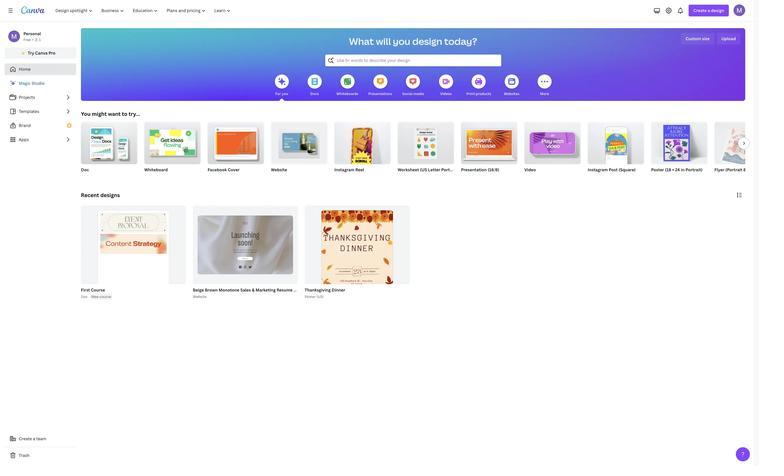Task type: vqa. For each thing, say whether or not it's contained in the screenshot.
transfer on the left of the page
no



Task type: describe. For each thing, give the bounding box(es) containing it.
× left 24
[[673, 167, 675, 173]]

will
[[376, 35, 391, 48]]

cover
[[228, 167, 240, 173]]

•
[[32, 37, 33, 42]]

24
[[676, 167, 681, 173]]

8.5 inside "worksheet (us letter portrait) 8.5 × 11 in"
[[398, 175, 403, 180]]

social media button
[[403, 70, 424, 101]]

2 portrait) from the left
[[686, 167, 703, 173]]

what
[[349, 35, 374, 48]]

monotone
[[219, 287, 240, 293]]

create a team button
[[5, 433, 76, 445]]

instagram post (square) group
[[588, 120, 645, 180]]

projects
[[19, 95, 35, 100]]

new course
[[91, 295, 111, 300]]

1080 × 1080 px button
[[588, 174, 620, 180]]

list containing magic studio
[[5, 78, 76, 146]]

whiteboard
[[144, 167, 168, 173]]

want
[[108, 110, 121, 117]]

size
[[703, 36, 710, 41]]

&
[[252, 287, 255, 293]]

doc group
[[81, 120, 137, 180]]

px
[[610, 175, 614, 180]]

try
[[28, 50, 34, 56]]

flyer (portrait 8.5 × 11 in) group
[[715, 122, 760, 180]]

docs button
[[308, 70, 322, 101]]

video
[[525, 167, 536, 173]]

a for design
[[709, 8, 711, 13]]

11 inside flyer (portrait 8.5 × 11 in) group
[[754, 167, 759, 173]]

worksheet (us letter portrait) 8.5 × 11 in
[[398, 167, 459, 180]]

media
[[414, 91, 424, 96]]

(us
[[420, 167, 428, 173]]

projects link
[[5, 92, 76, 103]]

2 1080 from the left
[[601, 175, 610, 180]]

whiteboards
[[337, 91, 359, 96]]

try...
[[129, 110, 140, 117]]

top level navigation element
[[52, 5, 236, 16]]

recent
[[81, 192, 99, 199]]

(square)
[[619, 167, 636, 173]]

apps link
[[5, 134, 76, 146]]

trash link
[[5, 450, 76, 462]]

thanksgiving
[[305, 287, 331, 293]]

instagram reel group
[[335, 120, 391, 180]]

trash
[[19, 453, 30, 459]]

try canva pro
[[28, 50, 55, 56]]

dinner
[[332, 287, 346, 293]]

reel
[[356, 167, 365, 173]]

more button
[[538, 70, 552, 101]]

magic studio
[[19, 80, 45, 86]]

studio
[[32, 80, 45, 86]]

brand link
[[5, 120, 76, 132]]

flyer
[[715, 167, 725, 173]]

recent designs
[[81, 192, 120, 199]]

worksheet
[[398, 167, 420, 173]]

videos button
[[439, 70, 453, 101]]

presentations button
[[369, 70, 393, 101]]

in inside "worksheet (us letter portrait) 8.5 × 11 in"
[[411, 175, 414, 180]]

1 1080 from the left
[[588, 175, 597, 180]]

create a design button
[[690, 5, 730, 16]]

you
[[81, 110, 91, 117]]

first course
[[81, 287, 105, 293]]

group for 'doc' group
[[81, 120, 137, 164]]

website group
[[271, 120, 328, 180]]

group for website group
[[271, 120, 328, 164]]

try canva pro button
[[5, 48, 76, 59]]

websites button
[[504, 70, 520, 101]]

i
[[760, 167, 760, 173]]

(16:9)
[[488, 167, 500, 173]]

templates link
[[5, 106, 76, 117]]

group for instagram post (square) group
[[588, 120, 645, 164]]

you might want to try...
[[81, 110, 140, 117]]

home link
[[5, 63, 76, 75]]

instagram reel
[[335, 167, 365, 173]]

upload
[[722, 36, 737, 41]]

group for 'worksheet (us letter portrait)' group
[[398, 120, 455, 164]]

free •
[[23, 37, 33, 42]]

group for whiteboard group
[[144, 120, 201, 164]]

print products button
[[467, 70, 492, 101]]

maria williams image
[[734, 4, 746, 16]]

course
[[91, 287, 105, 293]]

social
[[403, 91, 413, 96]]

custom
[[686, 36, 702, 41]]

create a team
[[19, 436, 46, 442]]

course
[[100, 295, 111, 300]]

instagram for instagram reel
[[335, 167, 355, 173]]

marketing
[[256, 287, 276, 293]]

group for video group
[[525, 120, 581, 164]]

docs
[[311, 91, 319, 96]]

a for team
[[33, 436, 35, 442]]

brand
[[19, 123, 31, 128]]

thanksgiving dinner poster (us)
[[305, 287, 346, 300]]



Task type: locate. For each thing, give the bounding box(es) containing it.
presentation (16:9) group
[[462, 120, 518, 180]]

1 horizontal spatial 11
[[754, 167, 759, 173]]

1 vertical spatial doc
[[81, 295, 88, 300]]

first course button
[[81, 287, 105, 294]]

11
[[754, 167, 759, 173], [407, 175, 410, 180]]

doc inside group
[[81, 167, 89, 173]]

create left team
[[19, 436, 32, 442]]

group
[[81, 120, 137, 164], [144, 120, 201, 164], [208, 120, 264, 164], [271, 120, 328, 164], [335, 120, 391, 168], [398, 120, 455, 164], [462, 120, 518, 164], [525, 120, 581, 164], [588, 120, 645, 164], [652, 120, 708, 164], [715, 122, 760, 166]]

8.5 right (portrait
[[744, 167, 750, 173]]

first
[[81, 287, 90, 293]]

poster inside thanksgiving dinner poster (us)
[[305, 295, 316, 300]]

×
[[673, 167, 675, 173], [751, 167, 753, 173], [404, 175, 406, 180], [598, 175, 600, 180]]

(portrait
[[726, 167, 743, 173]]

beige brown monotone sales & marketing resume website website
[[193, 287, 310, 300]]

products
[[476, 91, 492, 96]]

1 horizontal spatial a
[[709, 8, 711, 13]]

today?
[[445, 35, 478, 48]]

might
[[92, 110, 107, 117]]

new course button
[[90, 294, 112, 300]]

create inside button
[[19, 436, 32, 442]]

1 vertical spatial 11
[[407, 175, 410, 180]]

None search field
[[325, 55, 502, 66]]

1 vertical spatial you
[[282, 91, 288, 96]]

0 vertical spatial doc
[[81, 167, 89, 173]]

portrait) right 24
[[686, 167, 703, 173]]

worksheet (us letter portrait) group
[[398, 120, 459, 180]]

group for the poster (18 × 24 in portrait) group
[[652, 120, 708, 164]]

instagram left the reel
[[335, 167, 355, 173]]

0 vertical spatial a
[[709, 8, 711, 13]]

a left team
[[33, 436, 35, 442]]

1 horizontal spatial design
[[712, 8, 725, 13]]

0 horizontal spatial poster
[[305, 295, 316, 300]]

facebook cover group
[[208, 120, 264, 180]]

upload button
[[717, 33, 741, 45]]

apps
[[19, 137, 29, 142]]

group inside 'worksheet (us letter portrait)' group
[[398, 120, 455, 164]]

a inside create a team button
[[33, 436, 35, 442]]

0 vertical spatial 11
[[754, 167, 759, 173]]

design left maria williams image
[[712, 8, 725, 13]]

instagram inside the instagram post (square) 1080 × 1080 px
[[588, 167, 609, 173]]

create for create a design
[[694, 8, 708, 13]]

portrait)
[[442, 167, 459, 173], [686, 167, 703, 173]]

to
[[122, 110, 127, 117]]

a up size
[[709, 8, 711, 13]]

beige
[[193, 287, 204, 293]]

video group
[[525, 120, 581, 180]]

pro
[[49, 50, 55, 56]]

× inside "worksheet (us letter portrait) 8.5 × 11 in"
[[404, 175, 406, 180]]

doc up recent
[[81, 167, 89, 173]]

0 horizontal spatial 1080
[[588, 175, 597, 180]]

create inside dropdown button
[[694, 8, 708, 13]]

11 inside "worksheet (us letter portrait) 8.5 × 11 in"
[[407, 175, 410, 180]]

1 vertical spatial a
[[33, 436, 35, 442]]

in inside group
[[682, 167, 685, 173]]

11 down worksheet
[[407, 175, 410, 180]]

resume
[[277, 287, 293, 293]]

more
[[541, 91, 550, 96]]

1 horizontal spatial 8.5
[[744, 167, 750, 173]]

0 vertical spatial in
[[682, 167, 685, 173]]

what will you design today?
[[349, 35, 478, 48]]

design inside dropdown button
[[712, 8, 725, 13]]

social media
[[403, 91, 424, 96]]

doc
[[81, 167, 89, 173], [81, 295, 88, 300]]

whiteboard group
[[144, 120, 201, 180]]

1 horizontal spatial create
[[694, 8, 708, 13]]

2 horizontal spatial website
[[294, 287, 310, 293]]

websites
[[504, 91, 520, 96]]

1 vertical spatial design
[[413, 35, 443, 48]]

in down worksheet
[[411, 175, 414, 180]]

1 horizontal spatial website
[[271, 167, 287, 173]]

2 instagram from the left
[[588, 167, 609, 173]]

website
[[271, 167, 287, 173], [294, 287, 310, 293], [193, 295, 207, 300]]

sales
[[241, 287, 251, 293]]

new
[[91, 295, 99, 300]]

doc down first
[[81, 295, 88, 300]]

0 horizontal spatial in
[[411, 175, 414, 180]]

website inside group
[[271, 167, 287, 173]]

group for presentation (16:9) group
[[462, 120, 518, 164]]

presentation
[[462, 167, 487, 173]]

1 vertical spatial create
[[19, 436, 32, 442]]

0 horizontal spatial create
[[19, 436, 32, 442]]

(us)
[[317, 295, 324, 300]]

magic studio link
[[5, 78, 76, 89]]

Search search field
[[337, 55, 490, 66]]

designs
[[100, 192, 120, 199]]

poster
[[652, 167, 665, 173], [305, 295, 316, 300]]

1 horizontal spatial portrait)
[[686, 167, 703, 173]]

1 horizontal spatial poster
[[652, 167, 665, 173]]

poster (18 × 24 in portrait) group
[[652, 120, 708, 180]]

instagram up 1080 × 1080 px button
[[588, 167, 609, 173]]

poster (18 × 24 in portrait)
[[652, 167, 703, 173]]

canva
[[35, 50, 48, 56]]

list
[[5, 78, 76, 146]]

1 vertical spatial poster
[[305, 295, 316, 300]]

for you
[[276, 91, 288, 96]]

presentation (16:9)
[[462, 167, 500, 173]]

poster inside group
[[652, 167, 665, 173]]

you right for
[[282, 91, 288, 96]]

1 horizontal spatial in
[[682, 167, 685, 173]]

0 vertical spatial poster
[[652, 167, 665, 173]]

0 vertical spatial website
[[271, 167, 287, 173]]

0 vertical spatial create
[[694, 8, 708, 13]]

1 horizontal spatial you
[[393, 35, 411, 48]]

× left px
[[598, 175, 600, 180]]

1 vertical spatial in
[[411, 175, 414, 180]]

11 left i
[[754, 167, 759, 173]]

0 horizontal spatial a
[[33, 436, 35, 442]]

videos
[[441, 91, 452, 96]]

× inside the instagram post (square) 1080 × 1080 px
[[598, 175, 600, 180]]

0 vertical spatial design
[[712, 8, 725, 13]]

print products
[[467, 91, 492, 96]]

× down worksheet
[[404, 175, 406, 180]]

instagram for instagram post (square) 1080 × 1080 px
[[588, 167, 609, 173]]

a inside the create a design dropdown button
[[709, 8, 711, 13]]

create for create a team
[[19, 436, 32, 442]]

post
[[609, 167, 618, 173]]

8.5 × 11 in button
[[398, 174, 420, 180]]

1080
[[588, 175, 597, 180], [601, 175, 610, 180]]

1 vertical spatial website
[[294, 287, 310, 293]]

1
[[39, 37, 41, 42]]

1 portrait) from the left
[[442, 167, 459, 173]]

? button
[[737, 448, 751, 462]]

group for "facebook cover" group
[[208, 120, 264, 164]]

1 instagram from the left
[[335, 167, 355, 173]]

× left i
[[751, 167, 753, 173]]

design up search search box
[[413, 35, 443, 48]]

0 horizontal spatial instagram
[[335, 167, 355, 173]]

0 horizontal spatial 8.5
[[398, 175, 403, 180]]

0 horizontal spatial portrait)
[[442, 167, 459, 173]]

(18
[[666, 167, 672, 173]]

flyer (portrait 8.5 × 11 i
[[715, 167, 760, 173]]

0 horizontal spatial website
[[193, 295, 207, 300]]

letter
[[428, 167, 441, 173]]

brown
[[205, 287, 218, 293]]

thanksgiving dinner button
[[305, 287, 346, 294]]

0 horizontal spatial 11
[[407, 175, 410, 180]]

poster left (us)
[[305, 295, 316, 300]]

in right 24
[[682, 167, 685, 173]]

create a design
[[694, 8, 725, 13]]

templates
[[19, 109, 39, 114]]

1 horizontal spatial 1080
[[601, 175, 610, 180]]

0 horizontal spatial you
[[282, 91, 288, 96]]

1 doc from the top
[[81, 167, 89, 173]]

whiteboards button
[[337, 70, 359, 101]]

0 vertical spatial 8.5
[[744, 167, 750, 173]]

group for flyer (portrait 8.5 × 11 in) group
[[715, 122, 760, 166]]

create
[[694, 8, 708, 13], [19, 436, 32, 442]]

1 horizontal spatial instagram
[[588, 167, 609, 173]]

0 vertical spatial you
[[393, 35, 411, 48]]

you inside button
[[282, 91, 288, 96]]

group for instagram reel group
[[335, 120, 391, 168]]

poster left (18
[[652, 167, 665, 173]]

1 vertical spatial 8.5
[[398, 175, 403, 180]]

portrait) inside "worksheet (us letter portrait) 8.5 × 11 in"
[[442, 167, 459, 173]]

team
[[36, 436, 46, 442]]

for you button
[[275, 70, 289, 101]]

you right will
[[393, 35, 411, 48]]

8.5 down worksheet
[[398, 175, 403, 180]]

beige brown monotone sales & marketing resume website button
[[193, 287, 310, 294]]

create up custom size
[[694, 8, 708, 13]]

in
[[682, 167, 685, 173], [411, 175, 414, 180]]

2 doc from the top
[[81, 295, 88, 300]]

presentations
[[369, 91, 393, 96]]

facebook
[[208, 167, 227, 173]]

print
[[467, 91, 475, 96]]

you
[[393, 35, 411, 48], [282, 91, 288, 96]]

8.5 inside group
[[744, 167, 750, 173]]

0 horizontal spatial design
[[413, 35, 443, 48]]

portrait) right letter
[[442, 167, 459, 173]]

2 vertical spatial website
[[193, 295, 207, 300]]

home
[[19, 66, 31, 72]]



